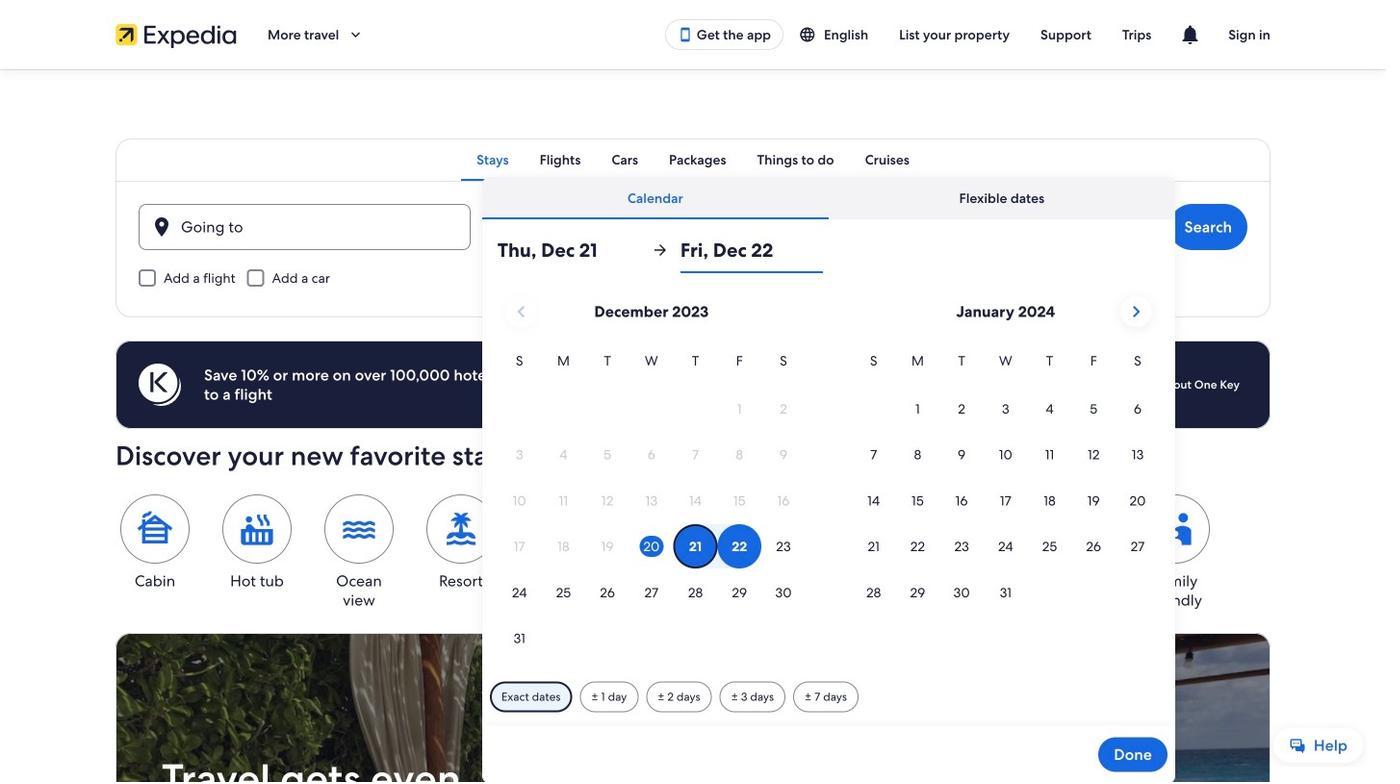 Task type: locate. For each thing, give the bounding box(es) containing it.
tab list
[[116, 139, 1271, 181], [482, 177, 1175, 219]]

main content
[[0, 69, 1386, 783]]

directional image
[[652, 242, 669, 259]]

download the app button image
[[677, 27, 693, 42]]

application
[[498, 289, 1160, 663]]

more travel image
[[347, 26, 364, 43]]

next month image
[[1125, 300, 1148, 323]]



Task type: describe. For each thing, give the bounding box(es) containing it.
travel sale activities deals image
[[116, 633, 1271, 783]]

january 2024 element
[[852, 350, 1160, 617]]

small image
[[799, 26, 824, 43]]

previous month image
[[510, 300, 533, 323]]

expedia logo image
[[116, 21, 237, 48]]

december 2023 element
[[498, 350, 806, 663]]

today element
[[640, 536, 664, 557]]

communication center icon image
[[1179, 23, 1202, 46]]



Task type: vqa. For each thing, say whether or not it's contained in the screenshot.
second swap origin and destination values image from the top of the page
no



